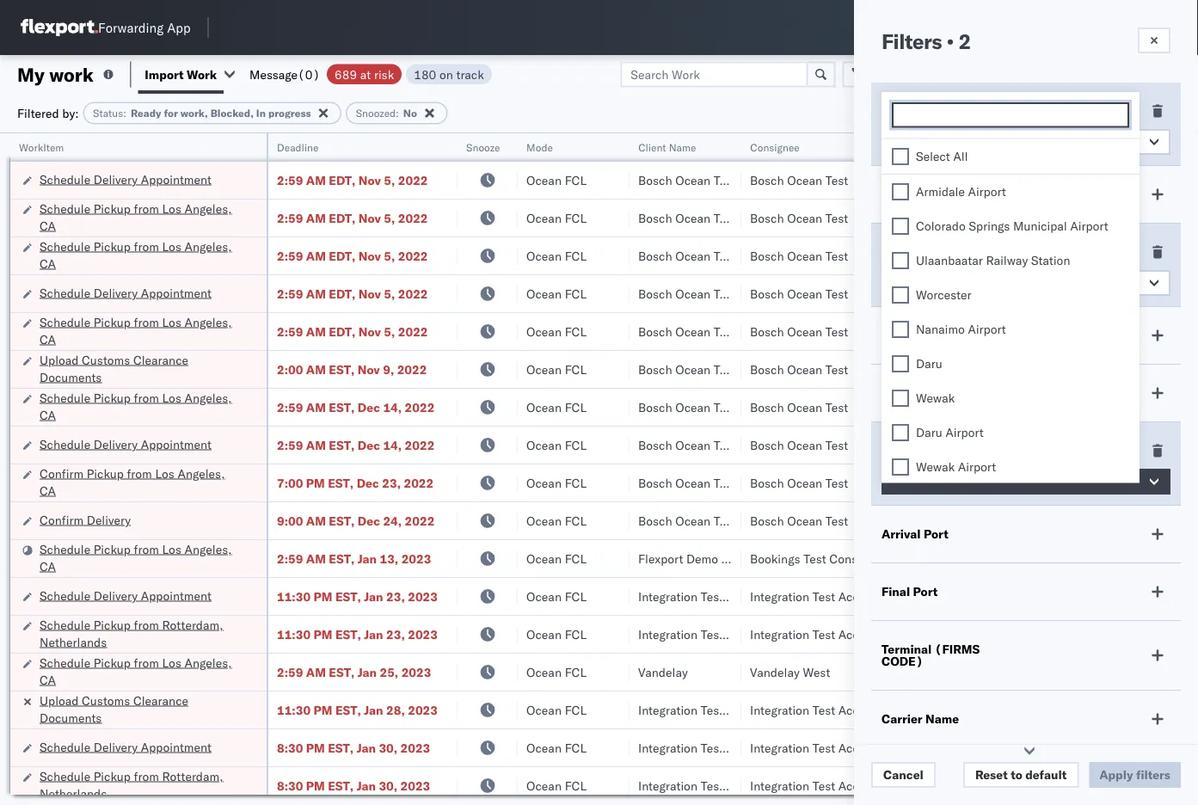 Task type: vqa. For each thing, say whether or not it's contained in the screenshot.
bottommost Scheduled
no



Task type: locate. For each thing, give the bounding box(es) containing it.
2 14, from the top
[[383, 437, 402, 452]]

14,
[[383, 400, 402, 415], [383, 437, 402, 452]]

airport for daru airport
[[946, 425, 984, 440]]

11:30 pm est, jan 28, 2023
[[277, 702, 438, 717]]

ulaanbaatar railway station
[[916, 252, 1070, 268]]

flex-2130384 button
[[922, 736, 1042, 760], [922, 736, 1042, 760], [922, 774, 1042, 798], [922, 774, 1042, 798]]

flex-2130384
[[950, 740, 1039, 755], [950, 778, 1039, 793]]

0 horizontal spatial vandelay
[[638, 665, 688, 680]]

2 vertical spatial 11:30
[[277, 702, 311, 717]]

0 vertical spatial risk
[[374, 67, 394, 82]]

from for 3rd schedule pickup from los angeles, ca button from the bottom
[[134, 390, 159, 405]]

nov for fourth schedule pickup from los angeles, ca button from the bottom of the page
[[359, 324, 381, 339]]

nyku9743990 right to
[[1060, 778, 1144, 793]]

airport right nanaimo in the top right of the page
[[968, 321, 1006, 336]]

1846748 down the railway
[[987, 286, 1039, 301]]

schedule pickup from los angeles, ca for first schedule pickup from los angeles, ca button from the bottom of the page schedule pickup from los angeles, ca link
[[40, 655, 232, 687]]

1 rotterdam, from the top
[[162, 617, 223, 632]]

carrier name
[[882, 711, 959, 726]]

daru down nanaimo in the top right of the page
[[916, 356, 943, 371]]

6 resize handle column header from the left
[[893, 133, 914, 805]]

0 vertical spatial rotterdam,
[[162, 617, 223, 632]]

arrival port
[[882, 526, 949, 541]]

- up code)
[[887, 627, 894, 642]]

code)
[[882, 654, 923, 669]]

test for schedule pickup from los angeles, ca link related to 1st schedule pickup from los angeles, ca button
[[1172, 210, 1198, 225]]

2 ceau7522281, hlxu626 from the top
[[1060, 210, 1198, 225]]

consignee for flexport demo consignee
[[721, 551, 779, 566]]

1 vertical spatial no
[[901, 275, 917, 290]]

name up daru airport
[[919, 385, 953, 400]]

progress
[[268, 107, 311, 120]]

test
[[714, 172, 737, 188], [826, 172, 848, 188], [714, 210, 737, 225], [826, 210, 848, 225], [714, 248, 737, 263], [826, 248, 848, 263], [714, 286, 737, 301], [826, 286, 848, 301], [714, 324, 737, 339], [826, 324, 848, 339], [714, 362, 737, 377], [826, 362, 848, 377], [714, 400, 737, 415], [826, 400, 848, 415], [714, 437, 737, 452], [826, 437, 848, 452], [714, 475, 737, 490], [826, 475, 848, 490], [714, 513, 737, 528], [826, 513, 848, 528], [804, 551, 826, 566], [813, 589, 835, 604], [813, 627, 835, 642], [813, 702, 835, 717], [813, 740, 835, 755], [813, 778, 835, 793]]

dec left 24,
[[358, 513, 380, 528]]

karl up code)
[[898, 627, 920, 642]]

0 horizontal spatial no
[[403, 107, 417, 120]]

schedule pickup from los angeles, ca
[[40, 201, 232, 233], [40, 239, 232, 271], [40, 314, 232, 347], [40, 390, 232, 422], [40, 541, 232, 574], [40, 655, 232, 687]]

1 vertical spatial 23,
[[386, 589, 405, 604]]

pickup for 3rd schedule pickup from los angeles, ca button from the bottom
[[94, 390, 131, 405]]

karl down code)
[[898, 702, 920, 717]]

0 horizontal spatial client
[[638, 141, 666, 154]]

snoozed down colorado
[[882, 244, 930, 259]]

edt, for schedule pickup from los angeles, ca link for second schedule pickup from los angeles, ca button from the top of the page
[[329, 248, 356, 263]]

status
[[882, 103, 919, 118], [93, 107, 123, 120]]

1 am from the top
[[306, 172, 326, 188]]

port up wewak airport
[[944, 443, 968, 458]]

8:30 pm est, jan 30, 2023
[[277, 740, 430, 755], [277, 778, 430, 793]]

1 abcd from the top
[[1172, 437, 1198, 452]]

5 2:59 from the top
[[277, 324, 303, 339]]

2:59 am edt, nov 5, 2022
[[277, 172, 428, 188], [277, 210, 428, 225], [277, 248, 428, 263], [277, 286, 428, 301], [277, 324, 428, 339]]

fcl
[[565, 172, 587, 188], [565, 210, 587, 225], [565, 248, 587, 263], [565, 286, 587, 301], [565, 324, 587, 339], [565, 362, 587, 377], [565, 400, 587, 415], [565, 437, 587, 452], [565, 475, 587, 490], [565, 513, 587, 528], [565, 551, 587, 566], [565, 589, 587, 604], [565, 627, 587, 642], [565, 665, 587, 680], [565, 702, 587, 717], [565, 740, 587, 755], [565, 778, 587, 793]]

airport up the springs
[[968, 184, 1006, 199]]

2 zimu from the top
[[1172, 778, 1198, 793]]

1 horizontal spatial risk
[[898, 187, 920, 202]]

municipal
[[1013, 218, 1067, 233]]

wewak
[[916, 390, 955, 405], [916, 459, 955, 474]]

confirm pickup from los angeles, ca
[[40, 466, 225, 498]]

2 schedule pickup from los angeles, ca button from the top
[[40, 238, 244, 274]]

lagerfeld up code)
[[923, 627, 974, 642]]

ca for first schedule pickup from los angeles, ca button from the bottom of the page
[[40, 672, 56, 687]]

0 vertical spatial schedule pickup from rotterdam, netherlands
[[40, 617, 223, 649]]

11:30 pm est, jan 23, 2023 up 2:59 am est, jan 25, 2023
[[277, 627, 438, 642]]

1 vertical spatial abcd
[[1172, 475, 1198, 490]]

confirm inside 'confirm pickup from los angeles, ca'
[[40, 466, 84, 481]]

2 vertical spatial port
[[913, 584, 938, 599]]

colorado springs municipal airport
[[916, 218, 1109, 233]]

daru up departure port
[[916, 425, 943, 440]]

ca for second schedule pickup from los angeles, ca button from the bottom of the page
[[40, 559, 56, 574]]

8 ocean fcl from the top
[[526, 437, 587, 452]]

1 vertical spatial schedule pickup from rotterdam, netherlands
[[40, 769, 223, 801]]

1 flex-2130387 from the top
[[950, 627, 1039, 642]]

7 am from the top
[[306, 400, 326, 415]]

airport down daru airport
[[958, 459, 996, 474]]

: for snoozed
[[396, 107, 399, 120]]

- down code)
[[887, 702, 894, 717]]

0 vertical spatial customs
[[82, 352, 130, 367]]

port right arrival
[[924, 526, 949, 541]]

confirm down 'confirm pickup from los angeles, ca'
[[40, 512, 84, 527]]

689
[[335, 67, 357, 82]]

angeles, for schedule pickup from los angeles, ca link for second schedule pickup from los angeles, ca button from the top of the page
[[185, 239, 232, 254]]

1 vertical spatial 2130384
[[987, 778, 1039, 793]]

3 schedule pickup from los angeles, ca link from the top
[[40, 314, 244, 348]]

4 account from the top
[[838, 740, 884, 755]]

17 ocean fcl from the top
[[526, 778, 587, 793]]

lagerfeld down 'carrier name'
[[923, 740, 974, 755]]

1 vertical spatial clearance
[[133, 693, 188, 708]]

0 vertical spatial no
[[403, 107, 417, 120]]

rotterdam,
[[162, 617, 223, 632], [162, 769, 223, 784]]

2 vertical spatial 1889466
[[987, 475, 1039, 490]]

2 confirm from the top
[[40, 512, 84, 527]]

vandelay west
[[750, 665, 830, 680]]

port
[[944, 443, 968, 458], [924, 526, 949, 541], [913, 584, 938, 599]]

final
[[882, 584, 910, 599]]

2 documents from the top
[[40, 710, 102, 725]]

10 am from the top
[[306, 551, 326, 566]]

schedule pickup from rotterdam, netherlands link
[[40, 616, 244, 651], [40, 768, 244, 802]]

2 karl from the top
[[898, 627, 920, 642]]

1889466 for schedule pickup from los angeles, ca
[[987, 400, 1039, 415]]

los
[[162, 201, 181, 216], [162, 239, 181, 254], [162, 314, 181, 329], [162, 390, 181, 405], [155, 466, 174, 481], [162, 541, 181, 557], [162, 655, 181, 670]]

name
[[669, 141, 696, 154], [919, 385, 953, 400], [926, 711, 959, 726]]

1 vertical spatial 11:30 pm est, jan 23, 2023
[[277, 627, 438, 642]]

1 lagerfeld from the top
[[923, 589, 974, 604]]

1 maeu from the top
[[1172, 551, 1198, 566]]

flex-1846748 for schedule pickup from los angeles, ca link for second schedule pickup from los angeles, ca button from the top of the page
[[950, 248, 1039, 263]]

1846748 down no button
[[987, 324, 1039, 339]]

1 upload from the top
[[40, 352, 79, 367]]

1 horizontal spatial :
[[396, 107, 399, 120]]

nov for the upload customs clearance documents 'button'
[[358, 362, 380, 377]]

port for departure port
[[944, 443, 968, 458]]

armidale
[[916, 184, 965, 199]]

flex-2130387 up "reset" at right
[[950, 702, 1039, 717]]

appointment for fifth schedule delivery appointment link from the top
[[141, 739, 212, 754]]

cancel button
[[871, 762, 936, 788]]

0 horizontal spatial mode
[[526, 141, 553, 154]]

2 netherlands from the top
[[40, 786, 107, 801]]

3 schedule delivery appointment from the top
[[40, 437, 212, 452]]

1 vertical spatial port
[[924, 526, 949, 541]]

3 ocean fcl from the top
[[526, 248, 587, 263]]

1 vertical spatial schedule pickup from rotterdam, netherlands button
[[40, 768, 244, 804]]

2 lhuu7894563, uetu523 from the top
[[1060, 437, 1198, 452]]

0 vertical spatial port
[[944, 443, 968, 458]]

flex-1846748 for schedule pickup from los angeles, ca link corresponding to fourth schedule pickup from los angeles, ca button from the bottom of the page
[[950, 324, 1039, 339]]

wewak down departure port
[[916, 459, 955, 474]]

ca inside 'confirm pickup from los angeles, ca'
[[40, 483, 56, 498]]

angeles, for schedule pickup from los angeles, ca link related to 1st schedule pickup from los angeles, ca button
[[185, 201, 232, 216]]

pickup inside 'confirm pickup from los angeles, ca'
[[87, 466, 124, 481]]

0 vertical spatial confirm
[[40, 466, 84, 481]]

6 ca from the top
[[40, 559, 56, 574]]

2130387 right (firms
[[987, 627, 1039, 642]]

no button
[[882, 270, 1171, 296]]

0 vertical spatial upload
[[40, 352, 79, 367]]

3 maeu from the top
[[1172, 627, 1198, 642]]

rotterdam, for 8:30 pm est, jan 30, 2023
[[162, 769, 223, 784]]

1 schedule pickup from los angeles, ca from the top
[[40, 201, 232, 233]]

1 ceau7522281, hlxu626 from the top
[[1060, 172, 1198, 187]]

status up 3
[[882, 103, 919, 118]]

1 vertical spatial 30,
[[379, 778, 398, 793]]

snoozed up deadline button at the left top of page
[[356, 107, 396, 120]]

1846748 down 3 button
[[987, 172, 1039, 188]]

1 1846748 from the top
[[987, 172, 1039, 188]]

1 vertical spatial flex-2130384
[[950, 778, 1039, 793]]

0 vertical spatial 8:30
[[277, 740, 303, 755]]

schedule pickup from rotterdam, netherlands button
[[40, 616, 244, 652], [40, 768, 244, 804]]

no down ulaanbaatar
[[901, 275, 917, 290]]

maeu for gvcu5265864
[[1172, 627, 1198, 642]]

springs
[[969, 218, 1010, 233]]

1 wewak from the top
[[916, 390, 955, 405]]

ceau7522281, for second schedule pickup from los angeles, ca button from the top of the page
[[1060, 248, 1148, 263]]

for
[[164, 107, 178, 120]]

2 2130384 from the top
[[987, 778, 1039, 793]]

1 vertical spatial flex-1889466
[[950, 437, 1039, 452]]

- up 'terminal' on the bottom
[[887, 589, 894, 604]]

4 5, from the top
[[384, 286, 395, 301]]

11:30
[[277, 589, 311, 604], [277, 627, 311, 642], [277, 702, 311, 717]]

schedule delivery appointment
[[40, 172, 212, 187], [40, 285, 212, 300], [40, 437, 212, 452], [40, 588, 212, 603], [40, 739, 212, 754]]

1 horizontal spatial status
[[882, 103, 919, 118]]

0 vertical spatial client
[[638, 141, 666, 154]]

flex-1846748 button
[[922, 168, 1042, 192], [922, 168, 1042, 192], [922, 206, 1042, 230], [922, 206, 1042, 230], [922, 244, 1042, 268], [922, 244, 1042, 268], [922, 282, 1042, 306], [922, 282, 1042, 306], [922, 320, 1042, 344], [922, 320, 1042, 344]]

0 vertical spatial clearance
[[133, 352, 188, 367]]

- down carrier
[[887, 778, 894, 793]]

1 documents from the top
[[40, 369, 102, 385]]

- up cancel
[[887, 740, 894, 755]]

1 netherlands from the top
[[40, 634, 107, 649]]

0 vertical spatial upload customs clearance documents
[[40, 352, 188, 385]]

ca for confirm pickup from los angeles, ca button
[[40, 483, 56, 498]]

test for schedule pickup from los angeles, ca link for second schedule pickup from los angeles, ca button from the top of the page
[[1172, 248, 1198, 263]]

0 vertical spatial nyku9743990
[[1060, 740, 1144, 755]]

0 horizontal spatial status
[[93, 107, 123, 120]]

0 vertical spatial schedule pickup from rotterdam, netherlands button
[[40, 616, 244, 652]]

1 account from the top
[[838, 589, 884, 604]]

confirm up confirm delivery
[[40, 466, 84, 481]]

on
[[439, 67, 453, 82]]

customs inside the upload customs clearance documents 'button'
[[82, 352, 130, 367]]

0 vertical spatial 8:30 pm est, jan 30, 2023
[[277, 740, 430, 755]]

2 schedule pickup from los angeles, ca from the top
[[40, 239, 232, 271]]

1 vertical spatial maeu
[[1172, 589, 1198, 604]]

5 flex- from the top
[[950, 324, 987, 339]]

flex-1846748 down no button
[[950, 324, 1039, 339]]

1 vertical spatial customs
[[82, 693, 130, 708]]

edt, for schedule pickup from los angeles, ca link related to 1st schedule pickup from los angeles, ca button
[[329, 210, 356, 225]]

clearance for 1st upload customs clearance documents link
[[133, 352, 188, 367]]

1 vertical spatial documents
[[40, 710, 102, 725]]

5 2:59 am edt, nov 5, 2022 from the top
[[277, 324, 428, 339]]

1 horizontal spatial mode
[[882, 328, 914, 343]]

0 vertical spatial upload customs clearance documents link
[[40, 351, 244, 386]]

angeles, inside 'confirm pickup from los angeles, ca'
[[178, 466, 225, 481]]

lagerfeld right carrier
[[923, 702, 974, 717]]

0 vertical spatial 11:30
[[277, 589, 311, 604]]

karl down carrier
[[898, 778, 920, 793]]

5 schedule delivery appointment button from the top
[[40, 738, 212, 757]]

None checkbox
[[892, 183, 909, 200], [892, 217, 909, 234], [892, 320, 909, 338], [892, 458, 909, 475], [892, 183, 909, 200], [892, 217, 909, 234], [892, 320, 909, 338], [892, 458, 909, 475]]

ocean fcl
[[526, 172, 587, 188], [526, 210, 587, 225], [526, 248, 587, 263], [526, 286, 587, 301], [526, 324, 587, 339], [526, 362, 587, 377], [526, 400, 587, 415], [526, 437, 587, 452], [526, 475, 587, 490], [526, 513, 587, 528], [526, 551, 587, 566], [526, 589, 587, 604], [526, 627, 587, 642], [526, 665, 587, 680], [526, 702, 587, 717], [526, 740, 587, 755], [526, 778, 587, 793]]

schedule delivery appointment link
[[40, 171, 212, 188], [40, 284, 212, 302], [40, 436, 212, 453], [40, 587, 212, 604], [40, 738, 212, 756]]

no down 180
[[403, 107, 417, 120]]

1 vertical spatial zimu
[[1172, 778, 1198, 793]]

0 vertical spatial maeu
[[1172, 551, 1198, 566]]

forwarding
[[98, 19, 164, 36]]

0 horizontal spatial client name
[[638, 141, 696, 154]]

2 am from the top
[[306, 210, 326, 225]]

2 maeu from the top
[[1172, 589, 1198, 604]]

2023
[[401, 551, 431, 566], [408, 589, 438, 604], [408, 627, 438, 642], [401, 665, 431, 680], [408, 702, 438, 717], [400, 740, 430, 755], [400, 778, 430, 793]]

lagerfeld right final
[[923, 589, 974, 604]]

0 vertical spatial 30,
[[379, 740, 398, 755]]

3 hlxu626 from the top
[[1151, 248, 1198, 263]]

4 ceau7522281, hlxu626 from the top
[[1060, 286, 1198, 301]]

confirm pickup from los angeles, ca button
[[40, 465, 244, 501]]

flex-1846748 down ulaanbaatar railway station at the top of page
[[950, 286, 1039, 301]]

1 vertical spatial mode
[[882, 328, 914, 343]]

deadline
[[277, 141, 319, 154]]

1 horizontal spatial client name
[[882, 385, 953, 400]]

9:00
[[277, 513, 303, 528]]

2 schedule pickup from rotterdam, netherlands button from the top
[[40, 768, 244, 804]]

0 vertical spatial netherlands
[[40, 634, 107, 649]]

23, for schedule pickup from rotterdam, netherlands
[[386, 627, 405, 642]]

1 vertical spatial 1889466
[[987, 437, 1039, 452]]

flex-1846748 down the springs
[[950, 248, 1039, 263]]

0 vertical spatial 1889466
[[987, 400, 1039, 415]]

list box
[[882, 139, 1140, 805]]

1846748 down colorado springs municipal airport
[[987, 248, 1039, 263]]

0 vertical spatial 2:59 am est, dec 14, 2022
[[277, 400, 435, 415]]

1 vertical spatial client
[[882, 385, 916, 400]]

my work
[[17, 62, 94, 86]]

2 vandelay from the left
[[750, 665, 800, 680]]

2:59 am est, jan 25, 2023
[[277, 665, 431, 680]]

5 schedule pickup from los angeles, ca button from the top
[[40, 541, 244, 577]]

11:30 pm est, jan 23, 2023 down 2:59 am est, jan 13, 2023 in the left of the page
[[277, 589, 438, 604]]

ca for 1st schedule pickup from los angeles, ca button
[[40, 218, 56, 233]]

1 vertical spatial 11:30
[[277, 627, 311, 642]]

Search Shipments (/) text field
[[869, 15, 1035, 40]]

0 vertical spatial flex-2130387
[[950, 627, 1039, 642]]

file exception button
[[879, 62, 997, 87], [879, 62, 997, 87]]

10 ocean fcl from the top
[[526, 513, 587, 528]]

2 5, from the top
[[384, 210, 395, 225]]

mode left nanaimo in the top right of the page
[[882, 328, 914, 343]]

resize handle column header for flex id
[[1031, 133, 1051, 805]]

karl up cancel
[[898, 740, 920, 755]]

14, down 9,
[[383, 400, 402, 415]]

3 edt, from the top
[[329, 248, 356, 263]]

0 vertical spatial schedule pickup from rotterdam, netherlands link
[[40, 616, 244, 651]]

1 horizontal spatial no
[[901, 275, 917, 290]]

23, up 24,
[[382, 475, 401, 490]]

flex-1846748 for schedule pickup from los angeles, ca link related to 1st schedule pickup from los angeles, ca button
[[950, 210, 1039, 225]]

1 horizontal spatial vandelay
[[750, 665, 800, 680]]

by:
[[62, 105, 79, 120]]

2:59 am est, dec 14, 2022 down 2:00 am est, nov 9, 2022
[[277, 400, 435, 415]]

2 1889466 from the top
[[987, 437, 1039, 452]]

: left ready
[[123, 107, 126, 120]]

msdu7304509
[[1060, 551, 1147, 566]]

0 vertical spatial mode
[[526, 141, 553, 154]]

file exception
[[905, 67, 985, 82]]

1 vertical spatial snoozed
[[882, 244, 930, 259]]

flex-1846748 down flex id button
[[950, 172, 1039, 188]]

no inside no button
[[901, 275, 917, 290]]

0 vertical spatial 23,
[[382, 475, 401, 490]]

1 vertical spatial daru
[[916, 425, 943, 440]]

consignee
[[750, 141, 800, 154], [721, 551, 779, 566], [830, 551, 887, 566]]

0 vertical spatial 11:30 pm est, jan 23, 2023
[[277, 589, 438, 604]]

2 - from the top
[[887, 627, 894, 642]]

4 ca from the top
[[40, 407, 56, 422]]

daru for daru airport
[[916, 425, 943, 440]]

0 vertical spatial abcd
[[1172, 437, 1198, 452]]

airport right municipal at the top
[[1070, 218, 1109, 233]]

14 ocean fcl from the top
[[526, 665, 587, 680]]

message
[[250, 67, 298, 82]]

numbers
[[1060, 148, 1102, 160]]

11:30 pm est, jan 23, 2023
[[277, 589, 438, 604], [277, 627, 438, 642]]

schedule pickup from rotterdam, netherlands for 11:30 pm est, jan 23, 2023
[[40, 617, 223, 649]]

daru
[[916, 356, 943, 371], [916, 425, 943, 440]]

2 11:30 from the top
[[277, 627, 311, 642]]

customs
[[82, 352, 130, 367], [82, 693, 130, 708]]

daru for daru
[[916, 356, 943, 371]]

dec
[[358, 400, 380, 415], [358, 437, 380, 452], [357, 475, 379, 490], [358, 513, 380, 528]]

0 vertical spatial flex-1889466
[[950, 400, 1039, 415]]

1 vertical spatial 14,
[[383, 437, 402, 452]]

1 vertical spatial rotterdam,
[[162, 769, 223, 784]]

forwarding app
[[98, 19, 191, 36]]

vandelay
[[638, 665, 688, 680], [750, 665, 800, 680]]

13 schedule from the top
[[40, 769, 90, 784]]

nov for second schedule pickup from los angeles, ca button from the top of the page
[[359, 248, 381, 263]]

11:30 up 2:59 am est, jan 25, 2023
[[277, 627, 311, 642]]

angeles, for first schedule pickup from los angeles, ca button from the bottom of the page schedule pickup from los angeles, ca link
[[185, 655, 232, 670]]

2:59 am est, dec 14, 2022 up 7:00 pm est, dec 23, 2022
[[277, 437, 435, 452]]

5 karl from the top
[[898, 778, 920, 793]]

0 vertical spatial name
[[669, 141, 696, 154]]

6 schedule pickup from los angeles, ca from the top
[[40, 655, 232, 687]]

schedule pickup from rotterdam, netherlands link for 11:30
[[40, 616, 244, 651]]

1 integration test account - karl lagerfeld from the top
[[750, 589, 974, 604]]

2 edt, from the top
[[329, 210, 356, 225]]

from inside 'confirm pickup from los angeles, ca'
[[127, 466, 152, 481]]

flex-1889466 button
[[922, 395, 1042, 419], [922, 395, 1042, 419], [922, 433, 1042, 457], [922, 433, 1042, 457], [922, 471, 1042, 495], [922, 471, 1042, 495]]

0 vertical spatial documents
[[40, 369, 102, 385]]

1 vertical spatial upload
[[40, 693, 79, 708]]

status for status : ready for work, blocked, in progress
[[93, 107, 123, 120]]

23, up 25,
[[386, 627, 405, 642]]

None text field
[[898, 108, 1128, 123]]

2:59 for second schedule pickup from los angeles, ca button from the top of the page
[[277, 248, 303, 263]]

pickup for 1st schedule pickup from los angeles, ca button
[[94, 201, 131, 216]]

5 schedule from the top
[[40, 314, 90, 329]]

flex-1889466 up daru airport
[[950, 400, 1039, 415]]

lhuu7894563, uetu523
[[1060, 399, 1198, 414], [1060, 437, 1198, 452], [1060, 475, 1198, 490], [1060, 513, 1198, 528]]

6 fcl from the top
[[565, 362, 587, 377]]

2130387 up to
[[987, 702, 1039, 717]]

test
[[1172, 172, 1198, 188], [1172, 210, 1198, 225], [1172, 248, 1198, 263], [1172, 286, 1198, 301], [1172, 362, 1198, 377]]

2 vertical spatial maeu
[[1172, 627, 1198, 642]]

status right by:
[[93, 107, 123, 120]]

: up deadline button at the left top of page
[[396, 107, 399, 120]]

1 vertical spatial 8:30
[[277, 778, 303, 793]]

1 zimu from the top
[[1172, 740, 1198, 755]]

0 vertical spatial snoozed
[[356, 107, 396, 120]]

3 test from the top
[[1172, 248, 1198, 263]]

2 8:30 from the top
[[277, 778, 303, 793]]

2 ceau7522281, from the top
[[1060, 210, 1148, 225]]

flex-1846748 up ulaanbaatar railway station at the top of page
[[950, 210, 1039, 225]]

work
[[187, 67, 217, 82]]

2:59 for second schedule pickup from los angeles, ca button from the bottom of the page
[[277, 551, 303, 566]]

at
[[360, 67, 371, 82]]

4 schedule pickup from los angeles, ca from the top
[[40, 390, 232, 422]]

flex-2130387
[[950, 627, 1039, 642], [950, 702, 1039, 717]]

resize handle column header for client name
[[721, 133, 741, 805]]

1 vertical spatial netherlands
[[40, 786, 107, 801]]

confirm for confirm delivery
[[40, 512, 84, 527]]

client inside button
[[638, 141, 666, 154]]

1 vertical spatial 8:30 pm est, jan 30, 2023
[[277, 778, 430, 793]]

2:59 am est, jan 13, 2023
[[277, 551, 431, 566]]

1846748 up the railway
[[987, 210, 1039, 225]]

9:00 am est, dec 24, 2022
[[277, 513, 435, 528]]

0 vertical spatial zimu
[[1172, 740, 1198, 755]]

wewak for wewak
[[916, 390, 955, 405]]

1 vertical spatial nyku9743990
[[1060, 778, 1144, 793]]

11:30 down 2:59 am est, jan 25, 2023
[[277, 702, 311, 717]]

4 edt, from the top
[[329, 286, 356, 301]]

name right carrier
[[926, 711, 959, 726]]

nyku9743990 up default
[[1060, 740, 1144, 755]]

1 vertical spatial 2130387
[[987, 702, 1039, 717]]

2 vertical spatial 23,
[[386, 627, 405, 642]]

1 vertical spatial 2:59 am est, dec 14, 2022
[[277, 437, 435, 452]]

karl
[[898, 589, 920, 604], [898, 627, 920, 642], [898, 702, 920, 717], [898, 740, 920, 755], [898, 778, 920, 793]]

0 vertical spatial flex-2130384
[[950, 740, 1039, 755]]

1 schedule delivery appointment from the top
[[40, 172, 212, 187]]

3 1889466 from the top
[[987, 475, 1039, 490]]

lagerfeld left "reset" at right
[[923, 778, 974, 793]]

1 horizontal spatial snoozed
[[882, 244, 930, 259]]

resize handle column header
[[246, 133, 267, 805], [437, 133, 458, 805], [497, 133, 518, 805], [609, 133, 630, 805], [721, 133, 741, 805], [893, 133, 914, 805], [1031, 133, 1051, 805], [1142, 133, 1163, 805], [1167, 133, 1188, 805]]

23, down 13,
[[386, 589, 405, 604]]

0 vertical spatial 2130387
[[987, 627, 1039, 642]]

5 lagerfeld from the top
[[923, 778, 974, 793]]

flex-1889466 for schedule pickup from los angeles, ca
[[950, 400, 1039, 415]]

nov
[[359, 172, 381, 188], [359, 210, 381, 225], [359, 248, 381, 263], [359, 286, 381, 301], [359, 324, 381, 339], [358, 362, 380, 377]]

0 horizontal spatial :
[[123, 107, 126, 120]]

0 vertical spatial daru
[[916, 356, 943, 371]]

1 daru from the top
[[916, 356, 943, 371]]

None checkbox
[[892, 148, 909, 165], [892, 252, 909, 269], [892, 286, 909, 303], [892, 355, 909, 372], [892, 389, 909, 406], [892, 424, 909, 441], [892, 148, 909, 165], [892, 252, 909, 269], [892, 286, 909, 303], [892, 355, 909, 372], [892, 389, 909, 406], [892, 424, 909, 441]]

14, up 7:00 pm est, dec 23, 2022
[[383, 437, 402, 452]]

snoozed for snoozed
[[882, 244, 930, 259]]

abcd
[[1172, 437, 1198, 452], [1172, 475, 1198, 490]]

0 vertical spatial wewak
[[916, 390, 955, 405]]

forwarding app link
[[21, 19, 191, 36]]

11:30 down 2:59 am est, jan 13, 2023 in the left of the page
[[277, 589, 311, 604]]

message (0)
[[250, 67, 320, 82]]

5 appointment from the top
[[141, 739, 212, 754]]

0 vertical spatial client name
[[638, 141, 696, 154]]

track
[[456, 67, 484, 82]]

2 upload customs clearance documents from the top
[[40, 693, 188, 725]]

in
[[256, 107, 266, 120]]

1 vertical spatial upload customs clearance documents link
[[40, 692, 244, 726]]

snoozed for snoozed : no
[[356, 107, 396, 120]]

1 vertical spatial schedule pickup from rotterdam, netherlands link
[[40, 768, 244, 802]]

abcd for 2:59 am est, dec 14, 2022
[[1172, 437, 1198, 452]]

0 vertical spatial 2130384
[[987, 740, 1039, 755]]

7 fcl from the top
[[565, 400, 587, 415]]

2 2:59 from the top
[[277, 210, 303, 225]]

airport up wewak airport
[[946, 425, 984, 440]]

3 2:59 from the top
[[277, 248, 303, 263]]

1 schedule delivery appointment link from the top
[[40, 171, 212, 188]]

4 - from the top
[[887, 740, 894, 755]]

port right final
[[913, 584, 938, 599]]

9 ocean fcl from the top
[[526, 475, 587, 490]]

2130384
[[987, 740, 1039, 755], [987, 778, 1039, 793]]

23, for confirm pickup from los angeles, ca
[[382, 475, 401, 490]]

zimu
[[1172, 740, 1198, 755], [1172, 778, 1198, 793]]

mode right snooze
[[526, 141, 553, 154]]

wewak up daru airport
[[916, 390, 955, 405]]

delivery inside button
[[87, 512, 131, 527]]

flex-2130387 down flex-1893174
[[950, 627, 1039, 642]]

0 horizontal spatial snoozed
[[356, 107, 396, 120]]

1 vertical spatial confirm
[[40, 512, 84, 527]]

resize handle column header for workitem
[[246, 133, 267, 805]]

karl up 'terminal' on the bottom
[[898, 589, 920, 604]]

name down search work text field
[[669, 141, 696, 154]]

flex-1889466 down wewak airport
[[950, 475, 1039, 490]]

4 resize handle column header from the left
[[609, 133, 630, 805]]

2 1846748 from the top
[[987, 210, 1039, 225]]

ca for second schedule pickup from los angeles, ca button from the top of the page
[[40, 256, 56, 271]]

1 vertical spatial upload customs clearance documents
[[40, 693, 188, 725]]

1 vertical spatial wewak
[[916, 459, 955, 474]]

3 schedule delivery appointment link from the top
[[40, 436, 212, 453]]

schedule pickup from rotterdam, netherlands link for 8:30
[[40, 768, 244, 802]]

flex-1889466 up wewak airport
[[950, 437, 1039, 452]]

clearance inside 'button'
[[133, 352, 188, 367]]



Task type: describe. For each thing, give the bounding box(es) containing it.
5 - from the top
[[887, 778, 894, 793]]

schedule pickup from los angeles, ca link for fourth schedule pickup from los angeles, ca button from the bottom of the page
[[40, 314, 244, 348]]

: for status
[[123, 107, 126, 120]]

(0)
[[298, 67, 320, 82]]

4 flex- from the top
[[950, 286, 987, 301]]

dec up 7:00 pm est, dec 23, 2022
[[358, 437, 380, 452]]

9 schedule from the top
[[40, 588, 90, 603]]

angeles, for second schedule pickup from los angeles, ca button from the bottom of the page schedule pickup from los angeles, ca link
[[185, 541, 232, 557]]

armidale airport
[[916, 184, 1006, 199]]

4 karl from the top
[[898, 740, 920, 755]]

schedule pickup from rotterdam, netherlands for 8:30 pm est, jan 30, 2023
[[40, 769, 223, 801]]

Search Work text field
[[620, 62, 808, 87]]

consignee for bookings test consignee
[[830, 551, 887, 566]]

5 integration test account - karl lagerfeld from the top
[[750, 778, 974, 793]]

los inside 'confirm pickup from los angeles, ca'
[[155, 466, 174, 481]]

180 on track
[[414, 67, 484, 82]]

14 fcl from the top
[[565, 665, 587, 680]]

gvcu5265864
[[1060, 626, 1145, 641]]

flex-1893174
[[950, 551, 1039, 566]]

2 integration test account - karl lagerfeld from the top
[[750, 627, 974, 642]]

1 flex- from the top
[[950, 172, 987, 188]]

resize handle column header for container numbers
[[1142, 133, 1163, 805]]

16 fcl from the top
[[565, 740, 587, 755]]

flex id button
[[914, 137, 1034, 154]]

4 1846748 from the top
[[987, 286, 1039, 301]]

delivery for fourth schedule delivery appointment link from the top
[[94, 588, 138, 603]]

1 schedule pickup from los angeles, ca button from the top
[[40, 200, 244, 236]]

1 uetu523 from the top
[[1152, 399, 1198, 414]]

schedule pickup from rotterdam, netherlands button for 8:30 pm est, jan 30, 2023
[[40, 768, 244, 804]]

180
[[414, 67, 436, 82]]

consignee inside button
[[750, 141, 800, 154]]

mode inside button
[[526, 141, 553, 154]]

2 8:30 pm est, jan 30, 2023 from the top
[[277, 778, 430, 793]]

1 test from the top
[[1172, 172, 1198, 188]]

cancel
[[883, 767, 924, 782]]

wewak airport
[[916, 459, 996, 474]]

1 flex-1846748 from the top
[[950, 172, 1039, 188]]

from for 1st schedule pickup from los angeles, ca button
[[134, 201, 159, 216]]

pickup for confirm pickup from los angeles, ca button
[[87, 466, 124, 481]]

delivery for fifth schedule delivery appointment link from the top
[[94, 739, 138, 754]]

carrier
[[882, 711, 923, 726]]

appointment for 1st schedule delivery appointment link from the top of the page
[[141, 172, 212, 187]]

1 integration from the top
[[750, 589, 809, 604]]

appointment for fourth schedule delivery appointment link from the top
[[141, 588, 212, 603]]

schedule pickup from los angeles, ca link for 1st schedule pickup from los angeles, ca button
[[40, 200, 244, 234]]

9 am from the top
[[306, 513, 326, 528]]

13 flex- from the top
[[950, 778, 987, 793]]

2 fcl from the top
[[565, 210, 587, 225]]

•
[[947, 28, 954, 54]]

pickup for second schedule pickup from los angeles, ca button from the top of the page
[[94, 239, 131, 254]]

batch action
[[1102, 67, 1177, 82]]

from for second schedule pickup from los angeles, ca button from the top of the page
[[134, 239, 159, 254]]

8 am from the top
[[306, 437, 326, 452]]

work
[[49, 62, 94, 86]]

1 30, from the top
[[379, 740, 398, 755]]

batch action button
[[1076, 62, 1188, 87]]

3 uetu523 from the top
[[1152, 475, 1198, 490]]

4 integration from the top
[[750, 740, 809, 755]]

4 2:59 am edt, nov 5, 2022 from the top
[[277, 286, 428, 301]]

12 fcl from the top
[[565, 589, 587, 604]]

arrival
[[882, 526, 921, 541]]

1 8:30 pm est, jan 30, 2023 from the top
[[277, 740, 430, 755]]

demo
[[686, 551, 718, 566]]

nanaimo airport
[[916, 321, 1006, 336]]

reset
[[975, 767, 1008, 782]]

5 5, from the top
[[384, 324, 395, 339]]

11 ocean fcl from the top
[[526, 551, 587, 566]]

reset to default button
[[963, 762, 1079, 788]]

schedule pickup from los angeles, ca for second schedule pickup from los angeles, ca button from the bottom of the page schedule pickup from los angeles, ca link
[[40, 541, 232, 574]]

default
[[1026, 767, 1067, 782]]

pickup for fourth schedule pickup from los angeles, ca button from the bottom of the page
[[94, 314, 131, 329]]

railway
[[986, 252, 1028, 268]]

resize handle column header for mode
[[609, 133, 630, 805]]

1 vertical spatial client name
[[882, 385, 953, 400]]

9,
[[383, 362, 394, 377]]

11 flex- from the top
[[950, 702, 987, 717]]

filtered by:
[[17, 105, 79, 120]]

1893174
[[987, 551, 1039, 566]]

1 ceau7522281, from the top
[[1060, 172, 1148, 187]]

dec down 2:00 am est, nov 9, 2022
[[358, 400, 380, 415]]

2 vertical spatial name
[[926, 711, 959, 726]]

2:59 for 3rd schedule pickup from los angeles, ca button from the bottom
[[277, 400, 303, 415]]

from for second schedule pickup from los angeles, ca button from the bottom of the page
[[134, 541, 159, 557]]

3 lagerfeld from the top
[[923, 702, 974, 717]]

status : ready for work, blocked, in progress
[[93, 107, 311, 120]]

mbl/
[[1172, 141, 1198, 154]]

resize handle column header for deadline
[[437, 133, 458, 805]]

ceau7522281, for the upload customs clearance documents 'button'
[[1060, 361, 1148, 376]]

bookings test consignee
[[750, 551, 887, 566]]

appointment for 3rd schedule delivery appointment link
[[141, 437, 212, 452]]

airport for wewak airport
[[958, 459, 996, 474]]

1 nyku9743990 from the top
[[1060, 740, 1144, 755]]

0 horizontal spatial risk
[[374, 67, 394, 82]]

1 vertical spatial risk
[[898, 187, 920, 202]]

list box containing select all
[[882, 139, 1140, 805]]

angeles, for schedule pickup from los angeles, ca link corresponding to 3rd schedule pickup from los angeles, ca button from the bottom
[[185, 390, 232, 405]]

ready
[[131, 107, 161, 120]]

snoozed : no
[[356, 107, 417, 120]]

work,
[[180, 107, 208, 120]]

upload customs clearance documents button
[[40, 351, 244, 388]]

3
[[901, 134, 908, 149]]

appointment for fourth schedule delivery appointment link from the bottom
[[141, 285, 212, 300]]

status for status
[[882, 103, 919, 118]]

1 edt, from the top
[[329, 172, 356, 188]]

3 am from the top
[[306, 248, 326, 263]]

upload inside 'button'
[[40, 352, 79, 367]]

documents inside the upload customs clearance documents 'button'
[[40, 369, 102, 385]]

7 2:59 from the top
[[277, 437, 303, 452]]

3 schedule pickup from los angeles, ca button from the top
[[40, 314, 244, 350]]

1 upload customs clearance documents link from the top
[[40, 351, 244, 386]]

schedule pickup from los angeles, ca for schedule pickup from los angeles, ca link corresponding to 3rd schedule pickup from los angeles, ca button from the bottom
[[40, 390, 232, 422]]

confirm for confirm pickup from los angeles, ca
[[40, 466, 84, 481]]

container
[[1060, 134, 1106, 147]]

(firms
[[935, 642, 980, 657]]

schedule pickup from los angeles, ca for schedule pickup from los angeles, ca link corresponding to fourth schedule pickup from los angeles, ca button from the bottom of the page
[[40, 314, 232, 347]]

netherlands for 11:30
[[40, 634, 107, 649]]

resize handle column header for consignee
[[893, 133, 914, 805]]

1 2130384 from the top
[[987, 740, 1039, 755]]

1 fcl from the top
[[565, 172, 587, 188]]

flex
[[922, 141, 941, 154]]

5 schedule delivery appointment link from the top
[[40, 738, 212, 756]]

4 lhuu7894563, from the top
[[1060, 513, 1149, 528]]

blocked,
[[210, 107, 254, 120]]

1 horizontal spatial client
[[882, 385, 916, 400]]

ceau7522281, hlxu626 for second schedule pickup from los angeles, ca button from the top of the page
[[1060, 248, 1198, 263]]

delivery for 1st schedule delivery appointment link from the top of the page
[[94, 172, 138, 187]]

customs for 1st upload customs clearance documents link
[[82, 352, 130, 367]]

1 ocean fcl from the top
[[526, 172, 587, 188]]

ceau7522281, hlxu626 for the upload customs clearance documents 'button'
[[1060, 361, 1198, 376]]

client name button
[[630, 137, 724, 154]]

terminal (firms code)
[[882, 642, 980, 669]]

5 account from the top
[[838, 778, 884, 793]]

netherlands for 8:30
[[40, 786, 107, 801]]

file
[[905, 67, 926, 82]]

confirm pickup from los angeles, ca link
[[40, 465, 244, 499]]

flexport
[[638, 551, 683, 566]]

2:59 for 1st schedule pickup from los angeles, ca button
[[277, 210, 303, 225]]

4 test from the top
[[1172, 286, 1198, 301]]

12 schedule from the top
[[40, 739, 90, 754]]

abcd for 7:00 pm est, dec 23, 2022
[[1172, 475, 1198, 490]]

action
[[1139, 67, 1177, 82]]

3 karl from the top
[[898, 702, 920, 717]]

ceau7522281, for 1st schedule pickup from los angeles, ca button
[[1060, 210, 1148, 225]]

6 schedule from the top
[[40, 390, 90, 405]]

5 ocean fcl from the top
[[526, 324, 587, 339]]

id
[[944, 141, 955, 154]]

workitem button
[[10, 137, 249, 154]]

2 uetu523 from the top
[[1152, 437, 1198, 452]]

2 schedule delivery appointment link from the top
[[40, 284, 212, 302]]

confirm delivery button
[[40, 511, 131, 530]]

1 2130387 from the top
[[987, 627, 1039, 642]]

8 flex- from the top
[[950, 475, 987, 490]]

final port
[[882, 584, 938, 599]]

6 hlxu626 from the top
[[1151, 361, 1198, 376]]

7:00 pm est, dec 23, 2022
[[277, 475, 434, 490]]

689 at risk
[[335, 67, 394, 82]]

rotterdam, for 11:30 pm est, jan 23, 2023
[[162, 617, 223, 632]]

flexport demo consignee
[[638, 551, 779, 566]]

3 11:30 from the top
[[277, 702, 311, 717]]

4 schedule pickup from los angeles, ca button from the top
[[40, 389, 244, 425]]

west
[[803, 665, 830, 680]]

17 fcl from the top
[[565, 778, 587, 793]]

2:00
[[277, 362, 303, 377]]

edt, for schedule pickup from los angeles, ca link corresponding to fourth schedule pickup from los angeles, ca button from the bottom of the page
[[329, 324, 356, 339]]

2 lhuu7894563, from the top
[[1060, 437, 1149, 452]]

maeu for msdu7304509
[[1172, 551, 1198, 566]]

schedule pickup from los angeles, ca link for 3rd schedule pickup from los angeles, ca button from the bottom
[[40, 389, 244, 424]]

2:59 for first schedule pickup from los angeles, ca button from the bottom of the page
[[277, 665, 303, 680]]

schedule pickup from los angeles, ca for schedule pickup from los angeles, ca link for second schedule pickup from los angeles, ca button from the top of the page
[[40, 239, 232, 271]]

1 schedule delivery appointment button from the top
[[40, 171, 212, 190]]

my
[[17, 62, 45, 86]]

13,
[[380, 551, 398, 566]]

2
[[959, 28, 971, 54]]

container numbers button
[[1051, 130, 1146, 161]]

from for fourth schedule pickup from los angeles, ca button from the bottom of the page
[[134, 314, 159, 329]]

schedule pickup from los angeles, ca link for second schedule pickup from los angeles, ca button from the bottom of the page
[[40, 541, 244, 575]]

exception
[[929, 67, 985, 82]]

dec up 9:00 am est, dec 24, 2022
[[357, 475, 379, 490]]

mode button
[[518, 137, 612, 154]]

upload customs clearance documents inside 'button'
[[40, 352, 188, 385]]

12 ocean fcl from the top
[[526, 589, 587, 604]]

clearance for second upload customs clearance documents link from the top
[[133, 693, 188, 708]]

vandelay for vandelay
[[638, 665, 688, 680]]

import
[[145, 67, 184, 82]]

ceau7522281, hlxu626 for 1st schedule pickup from los angeles, ca button
[[1060, 210, 1198, 225]]

1 vertical spatial name
[[919, 385, 953, 400]]

schedule pickup from los angeles, ca for schedule pickup from los angeles, ca link related to 1st schedule pickup from los angeles, ca button
[[40, 201, 232, 233]]

1 flex-2130384 from the top
[[950, 740, 1039, 755]]

port for arrival port
[[924, 526, 949, 541]]

import work button
[[145, 67, 217, 82]]

nov for 1st schedule pickup from los angeles, ca button
[[359, 210, 381, 225]]

flexport. image
[[21, 19, 98, 36]]

3 schedule delivery appointment button from the top
[[40, 436, 212, 455]]

confirm delivery
[[40, 512, 131, 527]]

app
[[167, 19, 191, 36]]

4 schedule from the top
[[40, 285, 90, 300]]

3 lhuu7894563, uetu523 from the top
[[1060, 475, 1198, 490]]

3 lhuu7894563, from the top
[[1060, 475, 1149, 490]]

1 lhuu7894563, uetu523 from the top
[[1060, 399, 1198, 414]]

client name inside client name button
[[638, 141, 696, 154]]

angeles, for schedule pickup from los angeles, ca link corresponding to fourth schedule pickup from los angeles, ca button from the bottom of the page
[[185, 314, 232, 329]]

3 button
[[882, 129, 1171, 155]]

port for final port
[[913, 584, 938, 599]]

flex-1889466 for confirm pickup from los angeles, ca
[[950, 475, 1039, 490]]

2 flex- from the top
[[950, 210, 987, 225]]

confirm delivery link
[[40, 511, 131, 529]]

2:00 am est, nov 9, 2022
[[277, 362, 427, 377]]

workitem
[[19, 141, 64, 154]]

3 integration test account - karl lagerfeld from the top
[[750, 702, 974, 717]]

2 schedule from the top
[[40, 201, 90, 216]]

from for first schedule pickup from los angeles, ca button from the bottom of the page
[[134, 655, 159, 670]]

2 flex-1889466 from the top
[[950, 437, 1039, 452]]

1 2:59 am est, dec 14, 2022 from the top
[[277, 400, 435, 415]]

2 hlxu626 from the top
[[1151, 210, 1198, 225]]

7 flex- from the top
[[950, 437, 987, 452]]

wewak for wewak airport
[[916, 459, 955, 474]]

4 integration test account - karl lagerfeld from the top
[[750, 740, 974, 755]]

customs for second upload customs clearance documents link from the top
[[82, 693, 130, 708]]

airport for armidale airport
[[968, 184, 1006, 199]]

filtered
[[17, 105, 59, 120]]

25,
[[380, 665, 398, 680]]

1889466 for confirm pickup from los angeles, ca
[[987, 475, 1039, 490]]

11 fcl from the top
[[565, 551, 587, 566]]

15 ocean fcl from the top
[[526, 702, 587, 717]]

2 schedule delivery appointment button from the top
[[40, 284, 212, 303]]

4 schedule delivery appointment from the top
[[40, 588, 212, 603]]

name inside client name button
[[669, 141, 696, 154]]

container numbers
[[1060, 134, 1106, 160]]

flex id
[[922, 141, 955, 154]]

colorado
[[916, 218, 966, 233]]

all
[[953, 148, 968, 163]]

3 schedule from the top
[[40, 239, 90, 254]]

2 2:59 am est, dec 14, 2022 from the top
[[277, 437, 435, 452]]

bookings
[[750, 551, 800, 566]]

test for 1st upload customs clearance documents link
[[1172, 362, 1198, 377]]

nanaimo
[[916, 321, 965, 336]]

ceau7522281, for fourth schedule pickup from los angeles, ca button from the bottom of the page
[[1060, 323, 1148, 338]]

ulaanbaatar
[[916, 252, 983, 268]]

at
[[882, 187, 895, 202]]

delivery for fourth schedule delivery appointment link from the bottom
[[94, 285, 138, 300]]

2 30, from the top
[[379, 778, 398, 793]]

departure port
[[882, 443, 968, 458]]

vandelay for vandelay west
[[750, 665, 800, 680]]

schedule pickup from rotterdam, netherlands button for 11:30 pm est, jan 23, 2023
[[40, 616, 244, 652]]

airport for nanaimo airport
[[968, 321, 1006, 336]]

2:59 for fourth schedule pickup from los angeles, ca button from the bottom of the page
[[277, 324, 303, 339]]

13 fcl from the top
[[565, 627, 587, 642]]

10 schedule from the top
[[40, 617, 90, 632]]

pickup for second schedule pickup from los angeles, ca button from the bottom of the page
[[94, 541, 131, 557]]

7:00
[[277, 475, 303, 490]]



